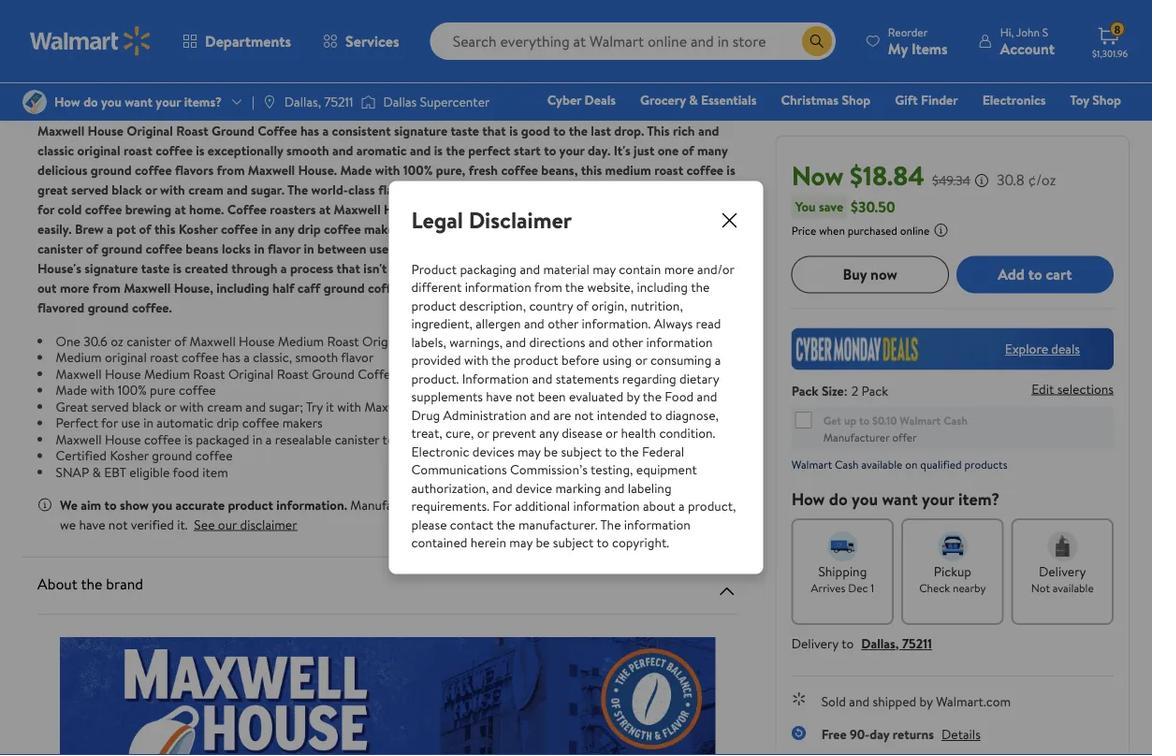 Task type: locate. For each thing, give the bounding box(es) containing it.
1 vertical spatial by
[[920, 692, 933, 711]]

1 way, from the left
[[472, 259, 497, 278]]

may
[[593, 260, 616, 278], [518, 442, 541, 461], [510, 534, 533, 552]]

cafe
[[529, 398, 556, 416]]

available for walmart
[[862, 457, 903, 473]]

available right the not
[[1053, 580, 1095, 596]]

1 horizontal spatial pack
[[862, 381, 889, 400]]

0 horizontal spatial more
[[60, 279, 89, 297]]

free
[[822, 726, 847, 744]]

flavors
[[175, 161, 214, 179]]

medium up automatic
[[144, 365, 190, 383]]

learn more about strikethrough prices image
[[975, 173, 990, 188]]

to down makes
[[572, 200, 584, 219]]

0 vertical spatial drip
[[298, 220, 321, 238]]

1 horizontal spatial original
[[228, 365, 274, 383]]

1 4 from the left
[[156, 10, 163, 26]]

at left home.
[[175, 200, 186, 219]]

close dialog image
[[719, 209, 741, 232]]

1 vertical spatial canister
[[127, 332, 171, 350]]

available left on
[[862, 457, 903, 473]]

and right allergen
[[524, 315, 545, 333]]

0 horizontal spatial delivery
[[792, 635, 839, 653]]

0 horizontal spatial your
[[560, 141, 585, 160]]

0 horizontal spatial cash
[[835, 457, 859, 473]]

1 vertical spatial more
[[60, 279, 89, 297]]

maxwell up snap on the left bottom
[[56, 430, 102, 449]]

0 vertical spatial more
[[665, 260, 694, 278]]

1 vertical spatial available
[[1053, 580, 1095, 596]]

1 horizontal spatial for
[[101, 414, 118, 432]]

0 horizontal spatial check
[[682, 259, 719, 278]]

in right packaged
[[253, 430, 263, 449]]

signature down pot
[[85, 259, 138, 278]]

shop for toy shop home
[[1093, 91, 1122, 109]]

great
[[37, 181, 68, 199], [704, 181, 734, 199], [503, 365, 533, 383]]

returns
[[893, 726, 935, 744]]

through
[[232, 259, 278, 278]]

drip
[[298, 220, 321, 238], [217, 414, 239, 432]]

one
[[658, 141, 679, 160]]

0 vertical spatial made
[[340, 161, 372, 179]]

2 horizontal spatial other
[[653, 279, 684, 297]]

including inside maxwell house original roast ground coffee has a consistent signature taste that is good to the last drop. this rich and classic original roast coffee is exceptionally smooth and aromatic and is the perfect start to your day. it's just one of many delicious ground coffee flavors from maxwell house. made with 100% pure, fresh coffee beans, this medium roast coffee is great served black or with cream and sugar. the world-class flavor of maxwell house coffee makes this medium roast great for cold coffee brewing at home. coffee roasters at maxwell house have designed this coffee to taste wonderful and brew easily. brew a pot of this kosher coffee in any drip coffee maker. more than just a big coffee can, the 30.6-ounce resealable canister of ground coffee beans locks in flavor in between uses. from lively light roasts to full bodied dark blends, maxwell house's signature taste is created through a process that isn't done the easy way, but the right way, for 125 years. check out more from maxwell house, including half caff ground coffee, espresso roast, vanilla flavored coffee and other types of flavored ground coffee.
[[217, 279, 269, 297]]

2 horizontal spatial product
[[514, 351, 559, 369]]

2 shop from the left
[[1093, 91, 1122, 109]]

of up legal
[[414, 181, 427, 199]]

0 horizontal spatial kosher
[[110, 447, 149, 465]]

price
[[792, 222, 817, 238]]

than
[[439, 220, 464, 238]]

coffee up between
[[324, 220, 361, 238]]

fashion
[[786, 117, 830, 135]]

0 horizontal spatial original
[[127, 122, 173, 140]]

when
[[820, 222, 845, 238]]

0 horizontal spatial medium
[[56, 348, 102, 367]]

and down consistent
[[332, 141, 353, 160]]

0 vertical spatial that
[[483, 122, 506, 140]]

cyber monday deals image
[[792, 328, 1114, 370]]

1 horizontal spatial canister
[[127, 332, 171, 350]]

or inside maxwell house original roast ground coffee has a consistent signature taste that is good to the last drop. this rich and classic original roast coffee is exceptionally smooth and aromatic and is the perfect start to your day. it's just one of many delicious ground coffee flavors from maxwell house. made with 100% pure, fresh coffee beans, this medium roast coffee is great served black or with cream and sugar. the world-class flavor of maxwell house coffee makes this medium roast great for cold coffee brewing at home. coffee roasters at maxwell house have designed this coffee to taste wonderful and brew easily. brew a pot of this kosher coffee in any drip coffee maker. more than just a big coffee can, the 30.6-ounce resealable canister of ground coffee beans locks in flavor in between uses. from lively light roasts to full bodied dark blends, maxwell house's signature taste is created through a process that isn't done the easy way, but the right way, for 125 years. check out more from maxwell house, including half caff ground coffee, espresso roast, vanilla flavored coffee and other types of flavored ground coffee.
[[145, 181, 157, 199]]

drip inside one 30.6 oz canister of maxwell house medium roast original roast ground coffee medium original roast coffee has a classic, smooth flavor maxwell house medium roast original roast ground coffee has a consistently great taste made with 100% pure coffee great served black or with cream and sugar; try it with maxwell house international cafe as creamer. perfect for use in automatic drip coffee makers maxwell house coffee is packaged in a resealable canister to lock in flavor certified kosher ground coffee snap & ebt eligible food item
[[217, 414, 239, 432]]

1 vertical spatial &
[[92, 463, 101, 481]]

medium down it's
[[606, 161, 652, 179]]

a left big
[[492, 220, 498, 238]]

delivery down the intent image for delivery
[[1039, 563, 1087, 581]]

and left brew
[[680, 200, 701, 219]]

canister left lock
[[335, 430, 380, 449]]

prevent
[[493, 424, 536, 442]]

black
[[112, 181, 142, 199], [132, 398, 161, 416]]

about
[[643, 497, 676, 516]]

roast up pure
[[150, 348, 179, 367]]

delivery down arrives
[[792, 635, 839, 653]]

have inside maxwell house original roast ground coffee has a consistent signature taste that is good to the last drop. this rich and classic original roast coffee is exceptionally smooth and aromatic and is the perfect start to your day. it's just one of many delicious ground coffee flavors from maxwell house. made with 100% pure, fresh coffee beans, this medium roast coffee is great served black or with cream and sugar. the world-class flavor of maxwell house coffee makes this medium roast great for cold coffee brewing at home. coffee roasters at maxwell house have designed this coffee to taste wonderful and brew easily. brew a pot of this kosher coffee in any drip coffee maker. more than just a big coffee can, the 30.6-ounce resealable canister of ground coffee beans locks in flavor in between uses. from lively light roasts to full bodied dark blends, maxwell house's signature taste is created through a process that isn't done the easy way, but the right way, for 125 years. check out more from maxwell house, including half caff ground coffee, espresso roast, vanilla flavored coffee and other types of flavored ground coffee.
[[423, 200, 449, 219]]

maxwell up the sugar. at left top
[[248, 161, 295, 179]]

1 • from the left
[[79, 10, 84, 26]]

have
[[423, 200, 449, 219], [486, 388, 513, 406], [79, 516, 105, 534]]

pot
[[116, 220, 136, 238]]

dallas,
[[862, 635, 900, 653]]

cream inside maxwell house original roast ground coffee has a consistent signature taste that is good to the last drop. this rich and classic original roast coffee is exceptionally smooth and aromatic and is the perfect start to your day. it's just one of many delicious ground coffee flavors from maxwell house. made with 100% pure, fresh coffee beans, this medium roast coffee is great served black or with cream and sugar. the world-class flavor of maxwell house coffee makes this medium roast great for cold coffee brewing at home. coffee roasters at maxwell house have designed this coffee to taste wonderful and brew easily. brew a pot of this kosher coffee in any drip coffee maker. more than just a big coffee can, the 30.6-ounce resealable canister of ground coffee beans locks in flavor in between uses. from lively light roasts to full bodied dark blends, maxwell house's signature taste is created through a process that isn't done the easy way, but the right way, for 125 years. check out more from maxwell house, including half caff ground coffee, espresso roast, vanilla flavored coffee and other types of flavored ground coffee.
[[188, 181, 224, 199]]

roast inside maxwell house original roast ground coffee has a consistent signature taste that is good to the last drop. this rich and classic original roast coffee is exceptionally smooth and aromatic and is the perfect start to your day. it's just one of many delicious ground coffee flavors from maxwell house. made with 100% pure, fresh coffee beans, this medium roast coffee is great served black or with cream and sugar. the world-class flavor of maxwell house coffee makes this medium roast great for cold coffee brewing at home. coffee roasters at maxwell house have designed this coffee to taste wonderful and brew easily. brew a pot of this kosher coffee in any drip coffee maker. more than just a big coffee can, the 30.6-ounce resealable canister of ground coffee beans locks in flavor in between uses. from lively light roasts to full bodied dark blends, maxwell house's signature taste is created through a process that isn't done the easy way, but the right way, for 125 years. check out more from maxwell house, including half caff ground coffee, espresso roast, vanilla flavored coffee and other types of flavored ground coffee.
[[176, 122, 209, 140]]

the up different
[[422, 259, 441, 278]]

0 horizontal spatial by
[[627, 388, 640, 406]]

warnings,
[[450, 333, 503, 351]]

original inside one 30.6 oz canister of maxwell house medium roast original roast ground coffee medium original roast coffee has a classic, smooth flavor maxwell house medium roast original roast ground coffee has a consistently great taste made with 100% pure coffee great served black or with cream and sugar; try it with maxwell house international cafe as creamer. perfect for use in automatic drip coffee makers maxwell house coffee is packaged in a resealable canister to lock in flavor certified kosher ground coffee snap & ebt eligible food item
[[105, 348, 147, 367]]

available
[[862, 457, 903, 473], [1053, 580, 1095, 596]]

with inside product packaging and material may contain more and/or different information from the website, including the product description, country of origin, nutrition, ingredient, allergen and other information. always read labels, warnings, and directions and other information provided with the product before using or consuming a product. information and statements regarding dietary supplements have not been evaluated by the food and drug administration and are not intended to diagnose, treat, cure, or prevent any disease or health condition. electronic devices may be subject to the federal communications commission's testing, equipment authorization, and device marking and labeling requirements. for additional information about a product, please contact the manufacturer. the information contained herein may be subject to copyright.
[[465, 351, 489, 369]]

more down the 'house's'
[[60, 279, 89, 297]]

1 horizontal spatial your
[[922, 488, 955, 511]]

1 horizontal spatial delivery
[[1039, 563, 1087, 581]]

intended
[[597, 406, 647, 424]]

1 vertical spatial cream
[[207, 398, 243, 416]]

shop inside toy shop home
[[1093, 91, 1122, 109]]

suppliers
[[440, 496, 490, 514]]

made inside one 30.6 oz canister of maxwell house medium roast original roast ground coffee medium original roast coffee has a classic, smooth flavor maxwell house medium roast original roast ground coffee has a consistently great taste made with 100% pure coffee great served black or with cream and sugar; try it with maxwell house international cafe as creamer. perfect for use in automatic drip coffee makers maxwell house coffee is packaged in a resealable canister to lock in flavor certified kosher ground coffee snap & ebt eligible food item
[[56, 381, 87, 399]]

the inside maxwell house original roast ground coffee has a consistent signature taste that is good to the last drop. this rich and classic original roast coffee is exceptionally smooth and aromatic and is the perfect start to your day. it's just one of many delicious ground coffee flavors from maxwell house. made with 100% pure, fresh coffee beans, this medium roast coffee is great served black or with cream and sugar. the world-class flavor of maxwell house coffee makes this medium roast great for cold coffee brewing at home. coffee roasters at maxwell house have designed this coffee to taste wonderful and brew easily. brew a pot of this kosher coffee in any drip coffee maker. more than just a big coffee can, the 30.6-ounce resealable canister of ground coffee beans locks in flavor in between uses. from lively light roasts to full bodied dark blends, maxwell house's signature taste is created through a process that isn't done the easy way, but the right way, for 125 years. check out more from maxwell house, including half caff ground coffee, espresso roast, vanilla flavored coffee and other types of flavored ground coffee.
[[287, 181, 308, 199]]

signature
[[394, 122, 448, 140], [85, 259, 138, 278]]

designed
[[453, 200, 504, 219]]

0 vertical spatial cream
[[188, 181, 224, 199]]

and right the food
[[697, 388, 718, 406]]

lively
[[433, 240, 463, 258]]

aromatic
[[357, 141, 407, 160]]

black inside one 30.6 oz canister of maxwell house medium roast original roast ground coffee medium original roast coffee has a classic, smooth flavor maxwell house medium roast original roast ground coffee has a consistently great taste made with 100% pure coffee great served black or with cream and sugar; try it with maxwell house international cafe as creamer. perfect for use in automatic drip coffee makers maxwell house coffee is packaged in a resealable canister to lock in flavor certified kosher ground coffee snap & ebt eligible food item
[[132, 398, 161, 416]]

other down origin,
[[613, 333, 643, 351]]

1 horizontal spatial cash
[[944, 412, 968, 428]]

canister inside maxwell house original roast ground coffee has a consistent signature taste that is good to the last drop. this rich and classic original roast coffee is exceptionally smooth and aromatic and is the perfect start to your day. it's just one of many delicious ground coffee flavors from maxwell house. made with 100% pure, fresh coffee beans, this medium roast coffee is great served black or with cream and sugar. the world-class flavor of maxwell house coffee makes this medium roast great for cold coffee brewing at home. coffee roasters at maxwell house have designed this coffee to taste wonderful and brew easily. brew a pot of this kosher coffee in any drip coffee maker. more than just a big coffee can, the 30.6-ounce resealable canister of ground coffee beans locks in flavor in between uses. from lively light roasts to full bodied dark blends, maxwell house's signature taste is created through a process that isn't done the easy way, but the right way, for 125 years. check out more from maxwell house, including half caff ground coffee, espresso roast, vanilla flavored coffee and other types of flavored ground coffee.
[[37, 240, 83, 258]]

0 vertical spatial original
[[77, 141, 120, 160]]

• right "9"
[[79, 10, 84, 26]]

you inside manufacturers, suppliers and others provide what you see here, and we have not verified it.
[[633, 496, 653, 514]]

christmas shop
[[781, 91, 871, 109]]

house up ebt
[[105, 430, 141, 449]]

and right sold at bottom right
[[850, 692, 870, 711]]

now
[[792, 157, 844, 193]]

roast up the provided
[[411, 332, 443, 350]]

from inside product packaging and material may contain more and/or different information from the website, including the product description, country of origin, nutrition, ingredient, allergen and other information. always read labels, warnings, and directions and other information provided with the product before using or consuming a product. information and statements regarding dietary supplements have not been evaluated by the food and drug administration and are not intended to diagnose, treat, cure, or prevent any disease or health condition. electronic devices may be subject to the federal communications commission's testing, equipment authorization, and device marking and labeling requirements. for additional information about a product, please contact the manufacturer. the information contained herein may be subject to copyright.
[[535, 278, 563, 296]]

in up process
[[304, 240, 314, 258]]

contain
[[619, 260, 661, 278]]

0 horizontal spatial at
[[175, 200, 186, 219]]

ground down pot
[[101, 240, 142, 258]]

0 horizontal spatial shop
[[842, 91, 871, 109]]

maxwell house original roast ground coffee has a consistent signature taste that is good to the last drop. this rich and classic original roast coffee is exceptionally smooth and aromatic and is the perfect start to your day. it's just one of many delicious ground coffee flavors from maxwell house. made with 100% pure, fresh coffee beans, this medium roast coffee is great served black or with cream and sugar. the world-class flavor of maxwell house coffee makes this medium roast great for cold coffee brewing at home. coffee roasters at maxwell house have designed this coffee to taste wonderful and brew easily. brew a pot of this kosher coffee in any drip coffee maker. more than just a big coffee can, the 30.6-ounce resealable canister of ground coffee beans locks in flavor in between uses. from lively light roasts to full bodied dark blends, maxwell house's signature taste is created through a process that isn't done the easy way, but the right way, for 125 years. check out more from maxwell house, including half caff ground coffee, espresso roast, vanilla flavored coffee and other types of flavored ground coffee.
[[37, 122, 736, 317]]

1 horizontal spatial 4
[[211, 10, 218, 26]]

served up cold
[[71, 181, 109, 199]]

coffee left makers
[[242, 414, 279, 432]]

to left health on the right
[[605, 442, 617, 461]]

black up eligible
[[132, 398, 161, 416]]

ebt
[[104, 463, 126, 481]]

2 horizontal spatial not
[[575, 406, 594, 424]]

right
[[545, 259, 573, 278]]

for left use
[[101, 414, 118, 432]]

shipping
[[819, 563, 867, 581]]

consistent
[[332, 122, 391, 140]]

2 horizontal spatial original
[[362, 332, 408, 350]]

not left been
[[516, 388, 535, 406]]

walmart image
[[30, 26, 152, 56]]

devices
[[473, 442, 515, 461]]

home
[[728, 117, 762, 135]]

pickup
[[934, 563, 972, 581]]

to left dallas,
[[842, 635, 854, 653]]

1 vertical spatial have
[[486, 388, 513, 406]]

ground
[[212, 122, 255, 140], [446, 332, 489, 350], [312, 365, 355, 383]]

0 horizontal spatial drip
[[217, 414, 239, 432]]

available inside delivery not available
[[1053, 580, 1095, 596]]

classic
[[37, 141, 74, 160]]

2 horizontal spatial have
[[486, 388, 513, 406]]

check
[[682, 259, 719, 278], [920, 580, 951, 596]]

2 vertical spatial for
[[101, 414, 118, 432]]

including down 'years.'
[[637, 278, 688, 296]]

of left origin,
[[577, 296, 589, 315]]

legal
[[412, 205, 464, 236]]

Walmart Site-Wide search field
[[430, 22, 836, 60]]

cash down "manufacturer"
[[835, 457, 859, 473]]

1 horizontal spatial other
[[613, 333, 643, 351]]

0 vertical spatial information.
[[582, 315, 651, 333]]

protein
[[173, 10, 209, 26]]

of up pure
[[174, 332, 187, 350]]

information down testing,
[[574, 497, 640, 516]]

with down "flavors"
[[160, 181, 185, 199]]

sugar.
[[251, 181, 285, 199]]

2 horizontal spatial from
[[535, 278, 563, 296]]

brew
[[75, 220, 104, 238]]

flavor right class at the left of page
[[378, 181, 411, 199]]

0 horizontal spatial have
[[79, 516, 105, 534]]

1 horizontal spatial more
[[665, 260, 694, 278]]

other
[[653, 279, 684, 297], [548, 315, 579, 333], [613, 333, 643, 351]]

fat 9 • carbohydrate 4 • protein 4
[[52, 10, 218, 26]]

0 vertical spatial just
[[634, 141, 655, 160]]

to right good
[[554, 122, 566, 140]]

4 left protein
[[156, 10, 163, 26]]

original down the "coffee."
[[105, 348, 147, 367]]

2 • from the left
[[166, 10, 170, 26]]

way, up roast,
[[472, 259, 497, 278]]

0 vertical spatial kosher
[[179, 220, 218, 238]]

taste up perfect
[[451, 122, 479, 140]]

just right it's
[[634, 141, 655, 160]]

1 horizontal spatial the
[[601, 516, 621, 534]]

subject down provide
[[553, 534, 594, 552]]

product details image
[[716, 88, 739, 110]]

device
[[516, 479, 553, 497]]

free 90-day returns details
[[822, 726, 981, 744]]

1 horizontal spatial product
[[412, 260, 457, 278]]

have up than
[[423, 200, 449, 219]]

0 vertical spatial be
[[544, 442, 558, 461]]

served right great
[[91, 398, 129, 416]]

delivery inside delivery not available
[[1039, 563, 1087, 581]]

beans
[[186, 240, 219, 258]]

how
[[792, 488, 825, 511]]

to inside one 30.6 oz canister of maxwell house medium roast original roast ground coffee medium original roast coffee has a classic, smooth flavor maxwell house medium roast original roast ground coffee has a consistently great taste made with 100% pure coffee great served black or with cream and sugar; try it with maxwell house international cafe as creamer. perfect for use in automatic drip coffee makers maxwell house coffee is packaged in a resealable canister to lock in flavor certified kosher ground coffee snap & ebt eligible food item
[[383, 430, 395, 449]]

up
[[845, 412, 857, 428]]

authorization,
[[412, 479, 489, 497]]

legal disclaimer
[[412, 205, 572, 236]]

details
[[942, 726, 981, 744]]

1 horizontal spatial by
[[920, 692, 933, 711]]

is up food
[[184, 430, 193, 449]]

100% left pure,
[[403, 161, 433, 179]]

intent image for delivery image
[[1048, 532, 1078, 562]]

house up more
[[384, 200, 420, 219]]

uses.
[[370, 240, 397, 258]]

any down 'roasters' on the left
[[275, 220, 295, 238]]

0 horizontal spatial resealable
[[275, 430, 332, 449]]

equipment
[[637, 461, 697, 479]]

1 vertical spatial your
[[922, 488, 955, 511]]

a down the sugar;
[[266, 430, 272, 449]]

flavored down out in the left of the page
[[37, 299, 85, 317]]

classic,
[[253, 348, 292, 367]]

kosher inside maxwell house original roast ground coffee has a consistent signature taste that is good to the last drop. this rich and classic original roast coffee is exceptionally smooth and aromatic and is the perfect start to your day. it's just one of many delicious ground coffee flavors from maxwell house. made with 100% pure, fresh coffee beans, this medium roast coffee is great served black or with cream and sugar. the world-class flavor of maxwell house coffee makes this medium roast great for cold coffee brewing at home. coffee roasters at maxwell house have designed this coffee to taste wonderful and brew easily. brew a pot of this kosher coffee in any drip coffee maker. more than just a big coffee can, the 30.6-ounce resealable canister of ground coffee beans locks in flavor in between uses. from lively light roasts to full bodied dark blends, maxwell house's signature taste is created through a process that isn't done the easy way, but the right way, for 125 years. check out more from maxwell house, including half caff ground coffee, espresso roast, vanilla flavored coffee and other types of flavored ground coffee.
[[179, 220, 218, 238]]

0 vertical spatial available
[[862, 457, 903, 473]]

1 vertical spatial ground
[[446, 332, 489, 350]]

may right the devices
[[518, 442, 541, 461]]

and left labeling
[[605, 479, 625, 497]]

including down through
[[217, 279, 269, 297]]

Search search field
[[430, 22, 836, 60]]

available for delivery
[[1053, 580, 1095, 596]]

0 vertical spatial any
[[275, 220, 295, 238]]

have inside product packaging and material may contain more and/or different information from the website, including the product description, country of origin, nutrition, ingredient, allergen and other information. always read labels, warnings, and directions and other information provided with the product before using or consuming a product. information and statements regarding dietary supplements have not been evaluated by the food and drug administration and are not intended to diagnose, treat, cure, or prevent any disease or health condition. electronic devices may be subject to the federal communications commission's testing, equipment authorization, and device marking and labeling requirements. for additional information about a product, please contact the manufacturer. the information contained herein may be subject to copyright.
[[486, 388, 513, 406]]

home.
[[189, 200, 224, 219]]

2 horizontal spatial canister
[[335, 430, 380, 449]]

last
[[591, 122, 611, 140]]

check up types in the right top of the page
[[682, 259, 719, 278]]

0 horizontal spatial the
[[287, 181, 308, 199]]

2 vertical spatial have
[[79, 516, 105, 534]]

world-
[[311, 181, 348, 199]]

0 vertical spatial flavored
[[539, 279, 586, 297]]

ground inside maxwell house original roast ground coffee has a consistent signature taste that is good to the last drop. this rich and classic original roast coffee is exceptionally smooth and aromatic and is the perfect start to your day. it's just one of many delicious ground coffee flavors from maxwell house. made with 100% pure, fresh coffee beans, this medium roast coffee is great served black or with cream and sugar. the world-class flavor of maxwell house coffee makes this medium roast great for cold coffee brewing at home. coffee roasters at maxwell house have designed this coffee to taste wonderful and brew easily. brew a pot of this kosher coffee in any drip coffee maker. more than just a big coffee can, the 30.6-ounce resealable canister of ground coffee beans locks in flavor in between uses. from lively light roasts to full bodied dark blends, maxwell house's signature taste is created through a process that isn't done the easy way, but the right way, for 125 years. check out more from maxwell house, including half caff ground coffee, espresso roast, vanilla flavored coffee and other types of flavored ground coffee.
[[212, 122, 255, 140]]

many
[[698, 141, 728, 160]]

1 horizontal spatial check
[[920, 580, 951, 596]]

registry
[[906, 117, 954, 135]]

1 vertical spatial any
[[540, 424, 559, 442]]

0 vertical spatial smooth
[[287, 141, 329, 160]]

and left are at the bottom
[[530, 406, 551, 424]]

walmart up how
[[792, 457, 833, 473]]

0 horizontal spatial not
[[108, 516, 128, 534]]

product up been
[[514, 351, 559, 369]]

has
[[301, 122, 319, 140], [222, 348, 241, 367], [401, 365, 420, 383]]

¢/oz
[[1029, 169, 1057, 190]]

pack left size
[[792, 381, 819, 400]]

maxwell down class at the left of page
[[334, 200, 381, 219]]

1 shop from the left
[[842, 91, 871, 109]]

not
[[516, 388, 535, 406], [575, 406, 594, 424], [108, 516, 128, 534]]

see our disclaimer
[[194, 516, 297, 534]]

beans,
[[542, 161, 578, 179]]

house down half on the top left of the page
[[239, 332, 275, 350]]

and right here,
[[711, 496, 731, 514]]

is left good
[[510, 122, 518, 140]]

0 vertical spatial have
[[423, 200, 449, 219]]

coffee down beans,
[[519, 181, 556, 199]]

0 vertical spatial 100%
[[403, 161, 433, 179]]

delivery for not
[[1039, 563, 1087, 581]]

see our disclaimer button
[[194, 516, 297, 534]]

1 horizontal spatial has
[[301, 122, 319, 140]]

0 horizontal spatial that
[[337, 259, 361, 278]]

cream inside one 30.6 oz canister of maxwell house medium roast original roast ground coffee medium original roast coffee has a classic, smooth flavor maxwell house medium roast original roast ground coffee has a consistently great taste made with 100% pure coffee great served black or with cream and sugar; try it with maxwell house international cafe as creamer. perfect for use in automatic drip coffee makers maxwell house coffee is packaged in a resealable canister to lock in flavor certified kosher ground coffee snap & ebt eligible food item
[[207, 398, 243, 416]]

smooth inside one 30.6 oz canister of maxwell house medium roast original roast ground coffee medium original roast coffee has a classic, smooth flavor maxwell house medium roast original roast ground coffee has a consistently great taste made with 100% pure coffee great served black or with cream and sugar; try it with maxwell house international cafe as creamer. perfect for use in automatic drip coffee makers maxwell house coffee is packaged in a resealable canister to lock in flavor certified kosher ground coffee snap & ebt eligible food item
[[295, 348, 338, 367]]

smooth
[[287, 141, 329, 160], [295, 348, 338, 367]]

1 horizontal spatial walmart
[[900, 412, 941, 428]]

roast up brewing
[[124, 141, 153, 160]]

now $18.84
[[792, 157, 925, 193]]

1 pack from the left
[[792, 381, 819, 400]]

information. inside product packaging and material may contain more and/or different information from the website, including the product description, country of origin, nutrition, ingredient, allergen and other information. always read labels, warnings, and directions and other information provided with the product before using or consuming a product. information and statements regarding dietary supplements have not been evaluated by the food and drug administration and are not intended to diagnose, treat, cure, or prevent any disease or health condition. electronic devices may be subject to the federal communications commission's testing, equipment authorization, and device marking and labeling requirements. for additional information about a product, please contact the manufacturer. the information contained herein may be subject to copyright.
[[582, 315, 651, 333]]

finder
[[922, 91, 959, 109]]

0 vertical spatial by
[[627, 388, 640, 406]]

packaged
[[196, 430, 249, 449]]

0 horizontal spatial pack
[[792, 381, 819, 400]]

snap
[[56, 463, 89, 481]]

1 vertical spatial black
[[132, 398, 161, 416]]

resealable down try
[[275, 430, 332, 449]]

0 vertical spatial canister
[[37, 240, 83, 258]]

0 horizontal spatial any
[[275, 220, 295, 238]]

is inside one 30.6 oz canister of maxwell house medium roast original roast ground coffee medium original roast coffee has a classic, smooth flavor maxwell house medium roast original roast ground coffee has a consistently great taste made with 100% pure coffee great served black or with cream and sugar; try it with maxwell house international cafe as creamer. perfect for use in automatic drip coffee makers maxwell house coffee is packaged in a resealable canister to lock in flavor certified kosher ground coffee snap & ebt eligible food item
[[184, 430, 193, 449]]

1 vertical spatial drip
[[217, 414, 239, 432]]

add
[[999, 264, 1025, 285]]

to left cart
[[1029, 264, 1043, 285]]

1 vertical spatial signature
[[85, 259, 138, 278]]

aim
[[81, 496, 101, 514]]

1 horizontal spatial resealable
[[678, 220, 735, 238]]

1 horizontal spatial at
[[319, 200, 331, 219]]

by inside product packaging and material may contain more and/or different information from the website, including the product description, country of origin, nutrition, ingredient, allergen and other information. always read labels, warnings, and directions and other information provided with the product before using or consuming a product. information and statements regarding dietary supplements have not been evaluated by the food and drug administration and are not intended to diagnose, treat, cure, or prevent any disease or health condition. electronic devices may be subject to the federal communications commission's testing, equipment authorization, and device marking and labeling requirements. for additional information about a product, please contact the manufacturer. the information contained herein may be subject to copyright.
[[627, 388, 640, 406]]

our
[[218, 516, 237, 534]]

the right "contact"
[[497, 516, 516, 534]]

edit selections
[[1032, 380, 1114, 398]]

from down exceptionally
[[217, 161, 245, 179]]

your up beans,
[[560, 141, 585, 160]]

walmart inside "get up to $0.10 walmart cash walmart plus," element
[[900, 412, 941, 428]]

original
[[127, 122, 173, 140], [362, 332, 408, 350], [228, 365, 274, 383]]

not down show
[[108, 516, 128, 534]]

has inside maxwell house original roast ground coffee has a consistent signature taste that is good to the last drop. this rich and classic original roast coffee is exceptionally smooth and aromatic and is the perfect start to your day. it's just one of many delicious ground coffee flavors from maxwell house. made with 100% pure, fresh coffee beans, this medium roast coffee is great served black or with cream and sugar. the world-class flavor of maxwell house coffee makes this medium roast great for cold coffee brewing at home. coffee roasters at maxwell house have designed this coffee to taste wonderful and brew easily. brew a pot of this kosher coffee in any drip coffee maker. more than just a big coffee can, the 30.6-ounce resealable canister of ground coffee beans locks in flavor in between uses. from lively light roasts to full bodied dark blends, maxwell house's signature taste is created through a process that isn't done the easy way, but the right way, for 125 years. check out more from maxwell house, including half caff ground coffee, espresso roast, vanilla flavored coffee and other types of flavored ground coffee.
[[301, 122, 319, 140]]

1 horizontal spatial have
[[423, 200, 449, 219]]

or left health on the right
[[606, 424, 618, 442]]

and/or
[[698, 260, 735, 278]]

1 vertical spatial resealable
[[275, 430, 332, 449]]

item
[[203, 463, 228, 481]]

verified
[[131, 516, 174, 534]]

& inside one 30.6 oz canister of maxwell house medium roast original roast ground coffee medium original roast coffee has a classic, smooth flavor maxwell house medium roast original roast ground coffee has a consistently great taste made with 100% pure coffee great served black or with cream and sugar; try it with maxwell house international cafe as creamer. perfect for use in automatic drip coffee makers maxwell house coffee is packaged in a resealable canister to lock in flavor certified kosher ground coffee snap & ebt eligible food item
[[92, 463, 101, 481]]

0 horizontal spatial 4
[[156, 10, 163, 26]]

0 vertical spatial walmart
[[900, 412, 941, 428]]

0 horizontal spatial made
[[56, 381, 87, 399]]

the inside product packaging and material may contain more and/or different information from the website, including the product description, country of origin, nutrition, ingredient, allergen and other information. always read labels, warnings, and directions and other information provided with the product before using or consuming a product. information and statements regarding dietary supplements have not been evaluated by the food and drug administration and are not intended to diagnose, treat, cure, or prevent any disease or health condition. electronic devices may be subject to the federal communications commission's testing, equipment authorization, and device marking and labeling requirements. for additional information about a product, please contact the manufacturer. the information contained herein may be subject to copyright.
[[601, 516, 621, 534]]

information down see
[[624, 516, 691, 534]]

disease
[[562, 424, 603, 442]]

1 vertical spatial delivery
[[792, 635, 839, 653]]

original up delicious
[[77, 141, 120, 160]]

product inside product packaging and material may contain more and/or different information from the website, including the product description, country of origin, nutrition, ingredient, allergen and other information. always read labels, warnings, and directions and other information provided with the product before using or consuming a product. information and statements regarding dietary supplements have not been evaluated by the food and drug administration and are not intended to diagnose, treat, cure, or prevent any disease or health condition. electronic devices may be subject to the federal communications commission's testing, equipment authorization, and device marking and labeling requirements. for additional information about a product, please contact the manufacturer. the information contained herein may be subject to copyright.
[[412, 260, 457, 278]]

with right the provided
[[465, 351, 489, 369]]

cream
[[188, 181, 224, 199], [207, 398, 243, 416]]

1 vertical spatial information.
[[277, 496, 347, 514]]

any inside product packaging and material may contain more and/or different information from the website, including the product description, country of origin, nutrition, ingredient, allergen and other information. always read labels, warnings, and directions and other information provided with the product before using or consuming a product. information and statements regarding dietary supplements have not been evaluated by the food and drug administration and are not intended to diagnose, treat, cure, or prevent any disease or health condition. electronic devices may be subject to the federal communications commission's testing, equipment authorization, and device marking and labeling requirements. for additional information about a product, please contact the manufacturer. the information contained herein may be subject to copyright.
[[540, 424, 559, 442]]

product up see our disclaimer button
[[228, 496, 273, 514]]

to left lock
[[383, 430, 395, 449]]

0 horizontal spatial has
[[222, 348, 241, 367]]

& right grocery
[[689, 91, 698, 109]]

1 horizontal spatial from
[[217, 161, 245, 179]]

be
[[544, 442, 558, 461], [536, 534, 550, 552]]

at down world-
[[319, 200, 331, 219]]

see
[[194, 516, 215, 534]]

1 horizontal spatial including
[[637, 278, 688, 296]]

contact
[[450, 516, 494, 534]]



Task type: vqa. For each thing, say whether or not it's contained in the screenshot.
DVD & BLU-RAY PLAYERS link at the bottom left
no



Task type: describe. For each thing, give the bounding box(es) containing it.
sugar;
[[269, 398, 303, 416]]

more
[[405, 220, 435, 238]]

1 horizontal spatial not
[[516, 388, 535, 406]]

of inside one 30.6 oz canister of maxwell house medium roast original roast ground coffee medium original roast coffee has a classic, smooth flavor maxwell house medium roast original roast ground coffee has a consistently great taste made with 100% pure coffee great served black or with cream and sugar; try it with maxwell house international cafe as creamer. perfect for use in automatic drip coffee makers maxwell house coffee is packaged in a resealable canister to lock in flavor certified kosher ground coffee snap & ebt eligible food item
[[174, 332, 187, 350]]

more inside maxwell house original roast ground coffee has a consistent signature taste that is good to the last drop. this rich and classic original roast coffee is exceptionally smooth and aromatic and is the perfect start to your day. it's just one of many delicious ground coffee flavors from maxwell house. made with 100% pure, fresh coffee beans, this medium roast coffee is great served black or with cream and sugar. the world-class flavor of maxwell house coffee makes this medium roast great for cold coffee brewing at home. coffee roasters at maxwell house have designed this coffee to taste wonderful and brew easily. brew a pot of this kosher coffee in any drip coffee maker. more than just a big coffee can, the 30.6-ounce resealable canister of ground coffee beans locks in flavor in between uses. from lively light roasts to full bodied dark blends, maxwell house's signature taste is created through a process that isn't done the easy way, but the right way, for 125 years. check out more from maxwell house, including half caff ground coffee, espresso roast, vanilla flavored coffee and other types of flavored ground coffee.
[[60, 279, 89, 297]]

0 horizontal spatial great
[[37, 181, 68, 199]]

the up bodied in the top of the page
[[589, 220, 608, 238]]

maxwell up and/or
[[685, 240, 732, 258]]

start
[[514, 141, 541, 160]]

delivery for to
[[792, 635, 839, 653]]

gift finder
[[896, 91, 959, 109]]

roast up the sugar;
[[277, 365, 309, 383]]

1 horizontal spatial product
[[412, 296, 457, 315]]

created
[[185, 259, 228, 278]]

copyright.
[[612, 534, 670, 552]]

kosher inside one 30.6 oz canister of maxwell house medium roast original roast ground coffee medium original roast coffee has a classic, smooth flavor maxwell house medium roast original roast ground coffee has a consistently great taste made with 100% pure coffee great served black or with cream and sugar; try it with maxwell house international cafe as creamer. perfect for use in automatic drip coffee makers maxwell house coffee is packaged in a resealable canister to lock in flavor certified kosher ground coffee snap & ebt eligible food item
[[110, 447, 149, 465]]

2 horizontal spatial you
[[852, 488, 879, 511]]

not inside manufacturers, suppliers and others provide what you see here, and we have not verified it.
[[108, 516, 128, 534]]

product,
[[688, 497, 736, 516]]

coffee.
[[132, 299, 172, 317]]

or right cure,
[[477, 424, 489, 442]]

sold
[[822, 692, 847, 711]]

walmart.com
[[937, 692, 1011, 711]]

before
[[562, 351, 600, 369]]

0 horizontal spatial other
[[548, 315, 579, 333]]

have inside manufacturers, suppliers and others provide what you see here, and we have not verified it.
[[79, 516, 105, 534]]

supplements
[[412, 388, 483, 406]]

disclaimer
[[469, 205, 572, 236]]

packaging
[[460, 260, 517, 278]]

the left last
[[569, 122, 588, 140]]

get
[[824, 412, 842, 428]]

toy
[[1071, 91, 1090, 109]]

provide
[[556, 496, 599, 514]]

ground right caff
[[324, 279, 365, 297]]

how do you want your item?
[[792, 488, 1000, 511]]

1 horizontal spatial that
[[483, 122, 506, 140]]

2 vertical spatial original
[[228, 365, 274, 383]]

roasters
[[270, 200, 316, 219]]

0 vertical spatial medium
[[606, 161, 652, 179]]

legal disclaimer dialog
[[389, 181, 764, 575]]

or inside one 30.6 oz canister of maxwell house medium roast original roast ground coffee medium original roast coffee has a classic, smooth flavor maxwell house medium roast original roast ground coffee has a consistently great taste made with 100% pure coffee great served black or with cream and sugar; try it with maxwell house international cafe as creamer. perfect for use in automatic drip coffee makers maxwell house coffee is packaged in a resealable canister to lock in flavor certified kosher ground coffee snap & ebt eligible food item
[[165, 398, 177, 416]]

coffee up "flavors"
[[156, 141, 193, 160]]

coffee up the brew
[[85, 200, 122, 219]]

0 horizontal spatial from
[[93, 279, 121, 297]]

for inside one 30.6 oz canister of maxwell house medium roast original roast ground coffee medium original roast coffee has a classic, smooth flavor maxwell house medium roast original roast ground coffee has a consistently great taste made with 100% pure coffee great served black or with cream and sugar; try it with maxwell house international cafe as creamer. perfect for use in automatic drip coffee makers maxwell house coffee is packaged in a resealable canister to lock in flavor certified kosher ground coffee snap & ebt eligible food item
[[101, 414, 118, 432]]

cold
[[58, 200, 82, 219]]

a up half on the top left of the page
[[281, 259, 287, 278]]

and down origin,
[[589, 333, 609, 351]]

it.
[[177, 516, 188, 534]]

easy
[[444, 259, 469, 278]]

2 vertical spatial canister
[[335, 430, 380, 449]]

drip inside maxwell house original roast ground coffee has a consistent signature taste that is good to the last drop. this rich and classic original roast coffee is exceptionally smooth and aromatic and is the perfect start to your day. it's just one of many delicious ground coffee flavors from maxwell house. made with 100% pure, fresh coffee beans, this medium roast coffee is great served black or with cream and sugar. the world-class flavor of maxwell house coffee makes this medium roast great for cold coffee brewing at home. coffee roasters at maxwell house have designed this coffee to taste wonderful and brew easily. brew a pot of this kosher coffee in any drip coffee maker. more than just a big coffee can, the 30.6-ounce resealable canister of ground coffee beans locks in flavor in between uses. from lively light roasts to full bodied dark blends, maxwell house's signature taste is created through a process that isn't done the easy way, but the right way, for 125 years. check out more from maxwell house, including half caff ground coffee, espresso roast, vanilla flavored coffee and other types of flavored ground coffee.
[[298, 220, 321, 238]]

2 pack from the left
[[862, 381, 889, 400]]

Get up to $0.10 Walmart Cash checkbox
[[796, 412, 813, 429]]

is up "flavors"
[[196, 141, 205, 160]]

coffee up full
[[522, 220, 559, 238]]

rich
[[673, 122, 695, 140]]

out
[[37, 279, 57, 297]]

and right aromatic
[[410, 141, 431, 160]]

read
[[696, 315, 721, 333]]

toy shop link
[[1062, 90, 1130, 110]]

manufacturer.
[[519, 516, 598, 534]]

the down right
[[565, 278, 584, 296]]

a left pot
[[107, 220, 113, 238]]

price when purchased online
[[792, 222, 930, 238]]

buy
[[843, 264, 867, 285]]

smooth inside maxwell house original roast ground coffee has a consistent signature taste that is good to the last drop. this rich and classic original roast coffee is exceptionally smooth and aromatic and is the perfect start to your day. it's just one of many delicious ground coffee flavors from maxwell house. made with 100% pure, fresh coffee beans, this medium roast coffee is great served black or with cream and sugar. the world-class flavor of maxwell house coffee makes this medium roast great for cold coffee brewing at home. coffee roasters at maxwell house have designed this coffee to taste wonderful and brew easily. brew a pot of this kosher coffee in any drip coffee maker. more than just a big coffee can, the 30.6-ounce resealable canister of ground coffee beans locks in flavor in between uses. from lively light roasts to full bodied dark blends, maxwell house's signature taste is created through a process that isn't done the easy way, but the right way, for 125 years. check out more from maxwell house, including half caff ground coffee, espresso roast, vanilla flavored coffee and other types of flavored ground coffee.
[[287, 141, 329, 160]]

auto
[[854, 117, 882, 135]]

2 4 from the left
[[211, 10, 218, 26]]

made inside maxwell house original roast ground coffee has a consistent signature taste that is good to the last drop. this rich and classic original roast coffee is exceptionally smooth and aromatic and is the perfect start to your day. it's just one of many delicious ground coffee flavors from maxwell house. made with 100% pure, fresh coffee beans, this medium roast coffee is great served black or with cream and sugar. the world-class flavor of maxwell house coffee makes this medium roast great for cold coffee brewing at home. coffee roasters at maxwell house have designed this coffee to taste wonderful and brew easily. brew a pot of this kosher coffee in any drip coffee maker. more than just a big coffee can, the 30.6-ounce resealable canister of ground coffee beans locks in flavor in between uses. from lively light roasts to full bodied dark blends, maxwell house's signature taste is created through a process that isn't done the easy way, but the right way, for 125 years. check out more from maxwell house, including half caff ground coffee, espresso roast, vanilla flavored coffee and other types of flavored ground coffee.
[[340, 161, 372, 179]]

your inside maxwell house original roast ground coffee has a consistent signature taste that is good to the last drop. this rich and classic original roast coffee is exceptionally smooth and aromatic and is the perfect start to your day. it's just one of many delicious ground coffee flavors from maxwell house. made with 100% pure, fresh coffee beans, this medium roast coffee is great served black or with cream and sugar. the world-class flavor of maxwell house coffee makes this medium roast great for cold coffee brewing at home. coffee roasters at maxwell house have designed this coffee to taste wonderful and brew easily. brew a pot of this kosher coffee in any drip coffee maker. more than just a big coffee can, the 30.6-ounce resealable canister of ground coffee beans locks in flavor in between uses. from lively light roasts to full bodied dark blends, maxwell house's signature taste is created through a process that isn't done the easy way, but the right way, for 125 years. check out more from maxwell house, including half caff ground coffee, espresso roast, vanilla flavored coffee and other types of flavored ground coffee.
[[560, 141, 585, 160]]

2 way, from the left
[[576, 259, 601, 278]]

ground up oz
[[88, 299, 129, 317]]

fashion link
[[778, 116, 838, 136]]

black inside maxwell house original roast ground coffee has a consistent signature taste that is good to the last drop. this rich and classic original roast coffee is exceptionally smooth and aromatic and is the perfect start to your day. it's just one of many delicious ground coffee flavors from maxwell house. made with 100% pure, fresh coffee beans, this medium roast coffee is great served black or with cream and sugar. the world-class flavor of maxwell house coffee makes this medium roast great for cold coffee brewing at home. coffee roasters at maxwell house have designed this coffee to taste wonderful and brew easily. brew a pot of this kosher coffee in any drip coffee maker. more than just a big coffee can, the 30.6-ounce resealable canister of ground coffee beans locks in flavor in between uses. from lively light roasts to full bodied dark blends, maxwell house's signature taste is created through a process that isn't done the easy way, but the right way, for 125 years. check out more from maxwell house, including half caff ground coffee, espresso roast, vanilla flavored coffee and other types of flavored ground coffee.
[[112, 181, 142, 199]]

great inside one 30.6 oz canister of maxwell house medium roast original roast ground coffee medium original roast coffee has a classic, smooth flavor maxwell house medium roast original roast ground coffee has a consistently great taste made with 100% pure coffee great served black or with cream and sugar; try it with maxwell house international cafe as creamer. perfect for use in automatic drip coffee makers maxwell house coffee is packaged in a resealable canister to lock in flavor certified kosher ground coffee snap & ebt eligible food item
[[503, 365, 533, 383]]

coffee up 'can,'
[[532, 200, 569, 219]]

about the brand image
[[716, 581, 739, 603]]

flavor left labels,
[[341, 348, 374, 367]]

diagnose,
[[666, 406, 719, 424]]

cyber deals
[[548, 91, 616, 109]]

coffee left beans
[[146, 240, 183, 258]]

of down the brew
[[86, 240, 98, 258]]

house down oz
[[105, 365, 141, 383]]

house,
[[174, 279, 213, 297]]

to up beans,
[[544, 141, 556, 160]]

1 vertical spatial that
[[337, 259, 361, 278]]

2 horizontal spatial has
[[401, 365, 420, 383]]

get up to $0.10 walmart cash walmart plus, element
[[796, 411, 968, 430]]

0 horizontal spatial you
[[152, 496, 172, 514]]

requirements.
[[412, 497, 490, 516]]

0 horizontal spatial signature
[[85, 259, 138, 278]]

maxwell up great
[[56, 365, 102, 383]]

the right but
[[523, 259, 542, 278]]

dietary
[[680, 369, 719, 388]]

original inside maxwell house original roast ground coffee has a consistent signature taste that is good to the last drop. this rich and classic original roast coffee is exceptionally smooth and aromatic and is the perfect start to your day. it's just one of many delicious ground coffee flavors from maxwell house. made with 100% pure, fresh coffee beans, this medium roast coffee is great served black or with cream and sugar. the world-class flavor of maxwell house coffee makes this medium roast great for cold coffee brewing at home. coffee roasters at maxwell house have designed this coffee to taste wonderful and brew easily. brew a pot of this kosher coffee in any drip coffee maker. more than just a big coffee can, the 30.6-ounce resealable canister of ground coffee beans locks in flavor in between uses. from lively light roasts to full bodied dark blends, maxwell house's signature taste is created through a process that isn't done the easy way, but the right way, for 125 years. check out more from maxwell house, including half caff ground coffee, espresso roast, vanilla flavored coffee and other types of flavored ground coffee.
[[127, 122, 173, 140]]

2 vertical spatial ground
[[312, 365, 355, 383]]

in down 'roasters' on the left
[[261, 220, 272, 238]]

served inside one 30.6 oz canister of maxwell house medium roast original roast ground coffee medium original roast coffee has a classic, smooth flavor maxwell house medium roast original roast ground coffee has a consistently great taste made with 100% pure coffee great served black or with cream and sugar; try it with maxwell house international cafe as creamer. perfect for use in automatic drip coffee makers maxwell house coffee is packaged in a resealable canister to lock in flavor certified kosher ground coffee snap & ebt eligible food item
[[91, 398, 129, 416]]

roast down one
[[655, 161, 684, 179]]

toy shop home
[[728, 91, 1122, 135]]

coffee down description,
[[492, 332, 532, 350]]

ingredient,
[[412, 315, 473, 333]]

dec
[[849, 580, 869, 596]]

this down brewing
[[154, 220, 176, 238]]

disclaimer
[[240, 516, 297, 534]]

coffee up eligible
[[144, 430, 181, 449]]

edit selections button
[[1032, 380, 1114, 398]]

1 horizontal spatial medium
[[144, 365, 190, 383]]

and down contain
[[629, 279, 650, 297]]

and inside one 30.6 oz canister of maxwell house medium roast original roast ground coffee medium original roast coffee has a classic, smooth flavor maxwell house medium roast original roast ground coffee has a consistently great taste made with 100% pure coffee great served black or with cream and sugar; try it with maxwell house international cafe as creamer. perfect for use in automatic drip coffee makers maxwell house coffee is packaged in a resealable canister to lock in flavor certified kosher ground coffee snap & ebt eligible food item
[[246, 398, 266, 416]]

the left the food
[[643, 388, 662, 406]]

maxwell down house,
[[190, 332, 236, 350]]

0 horizontal spatial walmart
[[792, 457, 833, 473]]

coffee down automatic
[[196, 447, 233, 465]]

2 vertical spatial may
[[510, 534, 533, 552]]

a up "supplements"
[[423, 365, 429, 383]]

debit
[[1010, 117, 1042, 135]]

resealable inside maxwell house original roast ground coffee has a consistent signature taste that is good to the last drop. this rich and classic original roast coffee is exceptionally smooth and aromatic and is the perfect start to your day. it's just one of many delicious ground coffee flavors from maxwell house. made with 100% pure, fresh coffee beans, this medium roast coffee is great served black or with cream and sugar. the world-class flavor of maxwell house coffee makes this medium roast great for cold coffee brewing at home. coffee roasters at maxwell house have designed this coffee to taste wonderful and brew easily. brew a pot of this kosher coffee in any drip coffee maker. more than just a big coffee can, the 30.6-ounce resealable canister of ground coffee beans locks in flavor in between uses. from lively light roasts to full bodied dark blends, maxwell house's signature taste is created through a process that isn't done the easy way, but the right way, for 125 years. check out more from maxwell house, including half caff ground coffee, espresso roast, vanilla flavored coffee and other types of flavored ground coffee.
[[678, 220, 735, 238]]

this
[[647, 122, 670, 140]]

to right up
[[860, 412, 870, 428]]

labeling
[[628, 479, 672, 497]]

coffee up brewing
[[135, 161, 172, 179]]

roast,
[[464, 279, 496, 297]]

purchased
[[848, 222, 898, 238]]

accurate
[[176, 496, 225, 514]]

1 vertical spatial be
[[536, 534, 550, 552]]

exceptionally
[[208, 141, 283, 160]]

1
[[871, 580, 875, 596]]

add to cart
[[999, 264, 1073, 285]]

0 horizontal spatial product
[[228, 496, 273, 514]]

and right but
[[520, 260, 541, 278]]

taste down makes
[[587, 200, 616, 219]]

0 vertical spatial subject
[[561, 442, 602, 461]]

other inside maxwell house original roast ground coffee has a consistent signature taste that is good to the last drop. this rich and classic original roast coffee is exceptionally smooth and aromatic and is the perfect start to your day. it's just one of many delicious ground coffee flavors from maxwell house. made with 100% pure, fresh coffee beans, this medium roast coffee is great served black or with cream and sugar. the world-class flavor of maxwell house coffee makes this medium roast great for cold coffee brewing at home. coffee roasters at maxwell house have designed this coffee to taste wonderful and brew easily. brew a pot of this kosher coffee in any drip coffee maker. more than just a big coffee can, the 30.6-ounce resealable canister of ground coffee beans locks in flavor in between uses. from lively light roasts to full bodied dark blends, maxwell house's signature taste is created through a process that isn't done the easy way, but the right way, for 125 years. check out more from maxwell house, including half caff ground coffee, espresso roast, vanilla flavored coffee and other types of flavored ground coffee.
[[653, 279, 684, 297]]

0 horizontal spatial for
[[37, 200, 54, 219]]

manufacturer
[[824, 430, 890, 446]]

not
[[1032, 580, 1051, 596]]

great
[[56, 398, 88, 416]]

resealable inside one 30.6 oz canister of maxwell house medium roast original roast ground coffee medium original roast coffee has a classic, smooth flavor maxwell house medium roast original roast ground coffee has a consistently great taste made with 100% pure coffee great served black or with cream and sugar; try it with maxwell house international cafe as creamer. perfect for use in automatic drip coffee makers maxwell house coffee is packaged in a resealable canister to lock in flavor certified kosher ground coffee snap & ebt eligible food item
[[275, 430, 332, 449]]

the up pure,
[[446, 141, 465, 160]]

maxwell left drug
[[365, 398, 411, 416]]

the down allergen
[[492, 351, 511, 369]]

1 vertical spatial subject
[[553, 534, 594, 552]]

offer
[[893, 430, 918, 446]]

100% inside one 30.6 oz canister of maxwell house medium roast original roast ground coffee medium original roast coffee has a classic, smooth flavor maxwell house medium roast original roast ground coffee has a consistently great taste made with 100% pure coffee great served black or with cream and sugar; try it with maxwell house international cafe as creamer. perfect for use in automatic drip coffee makers maxwell house coffee is packaged in a resealable canister to lock in flavor certified kosher ground coffee snap & ebt eligible food item
[[118, 381, 147, 399]]

do
[[829, 488, 848, 511]]

house down fresh on the top
[[480, 181, 516, 199]]

in right lock
[[425, 430, 435, 449]]

grocery
[[641, 91, 686, 109]]

intent image for pickup image
[[938, 532, 968, 562]]

day
[[870, 726, 890, 744]]

from
[[401, 240, 430, 258]]

1 vertical spatial medium
[[622, 181, 669, 199]]

coffee down start
[[501, 161, 538, 179]]

1 vertical spatial may
[[518, 442, 541, 461]]

of down and/or
[[722, 279, 734, 297]]

1 vertical spatial for
[[604, 259, 621, 278]]

1 horizontal spatial &
[[689, 91, 698, 109]]

maxwell up the "coffee."
[[124, 279, 171, 297]]

house.
[[298, 161, 337, 179]]

in right use
[[143, 414, 154, 432]]

details button
[[942, 726, 981, 744]]

including inside product packaging and material may contain more and/or different information from the website, including the product description, country of origin, nutrition, ingredient, allergen and other information. always read labels, warnings, and directions and other information provided with the product before using or consuming a product. information and statements regarding dietary supplements have not been evaluated by the food and drug administration and are not intended to diagnose, treat, cure, or prevent any disease or health condition. electronic devices may be subject to the federal communications commission's testing, equipment authorization, and device marking and labeling requirements. for additional information about a product, please contact the manufacturer. the information contained herein may be subject to copyright.
[[637, 278, 688, 296]]

add to cart button
[[957, 256, 1114, 293]]

locks
[[222, 240, 251, 258]]

original inside maxwell house original roast ground coffee has a consistent signature taste that is good to the last drop. this rich and classic original roast coffee is exceptionally smooth and aromatic and is the perfect start to your day. it's just one of many delicious ground coffee flavors from maxwell house. made with 100% pure, fresh coffee beans, this medium roast coffee is great served black or with cream and sugar. the world-class flavor of maxwell house coffee makes this medium roast great for cold coffee brewing at home. coffee roasters at maxwell house have designed this coffee to taste wonderful and brew easily. brew a pot of this kosher coffee in any drip coffee maker. more than just a big coffee can, the 30.6-ounce resealable canister of ground coffee beans locks in flavor in between uses. from lively light roasts to full bodied dark blends, maxwell house's signature taste is created through a process that isn't done the easy way, but the right way, for 125 years. check out more from maxwell house, including half caff ground coffee, espresso roast, vanilla flavored coffee and other types of flavored ground coffee.
[[77, 141, 120, 160]]

of right one
[[682, 141, 695, 160]]

legal information image
[[934, 222, 949, 237]]

shipping arrives dec 1
[[811, 563, 875, 596]]

maxwell down pure,
[[430, 181, 477, 199]]

to left the food
[[650, 406, 663, 424]]

1 horizontal spatial signature
[[394, 122, 448, 140]]

coffee left the product.
[[358, 365, 398, 383]]

delicious
[[37, 161, 88, 179]]

the left federal
[[620, 442, 639, 461]]

a left classic,
[[244, 348, 250, 367]]

contained
[[412, 534, 468, 552]]

coffee down the sugar. at left top
[[227, 200, 267, 219]]

taste inside one 30.6 oz canister of maxwell house medium roast original roast ground coffee medium original roast coffee has a classic, smooth flavor maxwell house medium roast original roast ground coffee has a consistently great taste made with 100% pure coffee great served black or with cream and sugar; try it with maxwell house international cafe as creamer. perfect for use in automatic drip coffee makers maxwell house coffee is packaged in a resealable canister to lock in flavor certified kosher ground coffee snap & ebt eligible food item
[[536, 365, 564, 383]]

full
[[548, 240, 567, 258]]

flavor up process
[[268, 240, 301, 258]]

are
[[554, 406, 572, 424]]

the left brand
[[81, 574, 103, 595]]

we aim to show you accurate product information.
[[60, 496, 347, 514]]

1 vertical spatial product
[[514, 351, 559, 369]]

lock
[[398, 430, 421, 449]]

roast right pure
[[193, 365, 225, 383]]

or right using
[[636, 351, 648, 369]]

and left others
[[493, 496, 513, 514]]

certified
[[56, 447, 107, 465]]

coffee down many
[[687, 161, 724, 179]]

is down many
[[727, 161, 736, 179]]

food
[[665, 388, 694, 406]]

9
[[71, 10, 77, 26]]

is up pure,
[[434, 141, 443, 160]]

walmart+
[[1066, 117, 1122, 135]]

check inside pickup check nearby
[[920, 580, 951, 596]]

1 at from the left
[[175, 200, 186, 219]]

product for product details
[[37, 81, 89, 102]]

flavor up communications
[[438, 430, 470, 449]]

with right pure
[[180, 398, 204, 416]]

coffee up locks
[[221, 220, 258, 238]]

and up cafe
[[532, 369, 553, 388]]

ground inside one 30.6 oz canister of maxwell house medium roast original roast ground coffee medium original roast coffee has a classic, smooth flavor maxwell house medium roast original roast ground coffee has a consistently great taste made with 100% pure coffee great served black or with cream and sugar; try it with maxwell house international cafe as creamer. perfect for use in automatic drip coffee makers maxwell house coffee is packaged in a resealable canister to lock in flavor certified kosher ground coffee snap & ebt eligible food item
[[152, 447, 192, 465]]

roast inside one 30.6 oz canister of maxwell house medium roast original roast ground coffee medium original roast coffee has a classic, smooth flavor maxwell house medium roast original roast ground coffee has a consistently great taste made with 100% pure coffee great served black or with cream and sugar; try it with maxwell house international cafe as creamer. perfect for use in automatic drip coffee makers maxwell house coffee is packaged in a resealable canister to lock in flavor certified kosher ground coffee snap & ebt eligible food item
[[150, 348, 179, 367]]

roast up wonderful
[[672, 181, 701, 199]]

size
[[822, 381, 844, 400]]

100% inside maxwell house original roast ground coffee has a consistent signature taste that is good to the last drop. this rich and classic original roast coffee is exceptionally smooth and aromatic and is the perfect start to your day. it's just one of many delicious ground coffee flavors from maxwell house. made with 100% pure, fresh coffee beans, this medium roast coffee is great served black or with cream and sugar. the world-class flavor of maxwell house coffee makes this medium roast great for cold coffee brewing at home. coffee roasters at maxwell house have designed this coffee to taste wonderful and brew easily. brew a pot of this kosher coffee in any drip coffee maker. more than just a big coffee can, the 30.6-ounce resealable canister of ground coffee beans locks in flavor in between uses. from lively light roasts to full bodied dark blends, maxwell house's signature taste is created through a process that isn't done the easy way, but the right way, for 125 years. check out more from maxwell house, including half caff ground coffee, espresso roast, vanilla flavored coffee and other types of flavored ground coffee.
[[403, 161, 433, 179]]

of inside product packaging and material may contain more and/or different information from the website, including the product description, country of origin, nutrition, ingredient, allergen and other information. always read labels, warnings, and directions and other information provided with the product before using or consuming a product. information and statements regarding dietary supplements have not been evaluated by the food and drug administration and are not intended to diagnose, treat, cure, or prevent any disease or health condition. electronic devices may be subject to the federal communications commission's testing, equipment authorization, and device marking and labeling requirements. for additional information about a product, please contact the manufacturer. the information contained herein may be subject to copyright.
[[577, 296, 589, 315]]

this up big
[[507, 200, 528, 219]]

cyber deals link
[[539, 90, 625, 110]]

class
[[348, 181, 375, 199]]

0 vertical spatial may
[[593, 260, 616, 278]]

$18.84
[[850, 157, 925, 193]]

2 at from the left
[[319, 200, 331, 219]]

0 horizontal spatial just
[[468, 220, 488, 238]]

essentials
[[701, 91, 757, 109]]

maxwell up the classic
[[37, 122, 84, 140]]

about
[[37, 574, 78, 595]]

$0.10
[[873, 412, 898, 428]]

2 horizontal spatial medium
[[278, 332, 324, 350]]

product for product packaging and material may contain more and/or different information from the website, including the product description, country of origin, nutrition, ingredient, allergen and other information. always read labels, warnings, and directions and other information provided with the product before using or consuming a product. information and statements regarding dietary supplements have not been evaluated by the food and drug administration and are not intended to diagnose, treat, cure, or prevent any disease or health condition. electronic devices may be subject to the federal communications commission's testing, equipment authorization, and device marking and labeling requirements. for additional information about a product, please contact the manufacturer. the information contained herein may be subject to copyright.
[[412, 260, 457, 278]]

one 30.6 oz canister of maxwell house medium roast original roast ground coffee medium original roast coffee has a classic, smooth flavor maxwell house medium roast original roast ground coffee has a consistently great taste made with 100% pure coffee great served black or with cream and sugar; try it with maxwell house international cafe as creamer. perfect for use in automatic drip coffee makers maxwell house coffee is packaged in a resealable canister to lock in flavor certified kosher ground coffee snap & ebt eligible food item
[[56, 332, 623, 481]]

walmart+ link
[[1058, 116, 1130, 136]]

shop for christmas shop
[[842, 91, 871, 109]]

information down but
[[465, 278, 532, 296]]

to right aim
[[104, 496, 117, 514]]

1 horizontal spatial flavored
[[539, 279, 586, 297]]

any inside maxwell house original roast ground coffee has a consistent signature taste that is good to the last drop. this rich and classic original roast coffee is exceptionally smooth and aromatic and is the perfect start to your day. it's just one of many delicious ground coffee flavors from maxwell house. made with 100% pure, fresh coffee beans, this medium roast coffee is great served black or with cream and sugar. the world-class flavor of maxwell house coffee makes this medium roast great for cold coffee brewing at home. coffee roasters at maxwell house have designed this coffee to taste wonderful and brew easily. brew a pot of this kosher coffee in any drip coffee maker. more than just a big coffee can, the 30.6-ounce resealable canister of ground coffee beans locks in flavor in between uses. from lively light roasts to full bodied dark blends, maxwell house's signature taste is created through a process that isn't done the easy way, but the right way, for 125 years. check out more from maxwell house, including half caff ground coffee, espresso roast, vanilla flavored coffee and other types of flavored ground coffee.
[[275, 220, 295, 238]]

2 horizontal spatial great
[[704, 181, 734, 199]]

more inside product packaging and material may contain more and/or different information from the website, including the product description, country of origin, nutrition, ingredient, allergen and other information. always read labels, warnings, and directions and other information provided with the product before using or consuming a product. information and statements regarding dietary supplements have not been evaluated by the food and drug administration and are not intended to diagnose, treat, cure, or prevent any disease or health condition. electronic devices may be subject to the federal communications commission's testing, equipment authorization, and device marking and labeling requirements. for additional information about a product, please contact the manufacturer. the information contained herein may be subject to copyright.
[[665, 260, 694, 278]]

information up dietary
[[647, 333, 713, 351]]

is up house,
[[173, 259, 182, 278]]

check inside maxwell house original roast ground coffee has a consistent signature taste that is good to the last drop. this rich and classic original roast coffee is exceptionally smooth and aromatic and is the perfect start to your day. it's just one of many delicious ground coffee flavors from maxwell house. made with 100% pure, fresh coffee beans, this medium roast coffee is great served black or with cream and sugar. the world-class flavor of maxwell house coffee makes this medium roast great for cold coffee brewing at home. coffee roasters at maxwell house have designed this coffee to taste wonderful and brew easily. brew a pot of this kosher coffee in any drip coffee maker. more than just a big coffee can, the 30.6-ounce resealable canister of ground coffee beans locks in flavor in between uses. from lively light roasts to full bodied dark blends, maxwell house's signature taste is created through a process that isn't done the easy way, but the right way, for 125 years. check out more from maxwell house, including half caff ground coffee, espresso roast, vanilla flavored coffee and other types of flavored ground coffee.
[[682, 259, 719, 278]]

a right see
[[679, 497, 685, 516]]

administration
[[443, 406, 527, 424]]

intent image for shipping image
[[828, 532, 858, 562]]

sold and shipped by walmart.com
[[822, 692, 1011, 711]]

statements
[[556, 369, 619, 388]]

a left consistent
[[323, 122, 329, 140]]

to inside button
[[1029, 264, 1043, 285]]

1 vertical spatial flavored
[[37, 299, 85, 317]]

served inside maxwell house original roast ground coffee has a consistent signature taste that is good to the last drop. this rich and classic original roast coffee is exceptionally smooth and aromatic and is the perfect start to your day. it's just one of many delicious ground coffee flavors from maxwell house. made with 100% pure, fresh coffee beans, this medium roast coffee is great served black or with cream and sugar. the world-class flavor of maxwell house coffee makes this medium roast great for cold coffee brewing at home. coffee roasters at maxwell house have designed this coffee to taste wonderful and brew easily. brew a pot of this kosher coffee in any drip coffee maker. more than just a big coffee can, the 30.6-ounce resealable canister of ground coffee beans locks in flavor in between uses. from lively light roasts to full bodied dark blends, maxwell house's signature taste is created through a process that isn't done the easy way, but the right way, for 125 years. check out more from maxwell house, including half caff ground coffee, espresso roast, vanilla flavored coffee and other types of flavored ground coffee.
[[71, 181, 109, 199]]

coffee up automatic
[[182, 348, 219, 367]]

$49.34
[[933, 171, 971, 189]]

manufacturers,
[[351, 496, 437, 514]]

communications
[[412, 461, 507, 479]]



